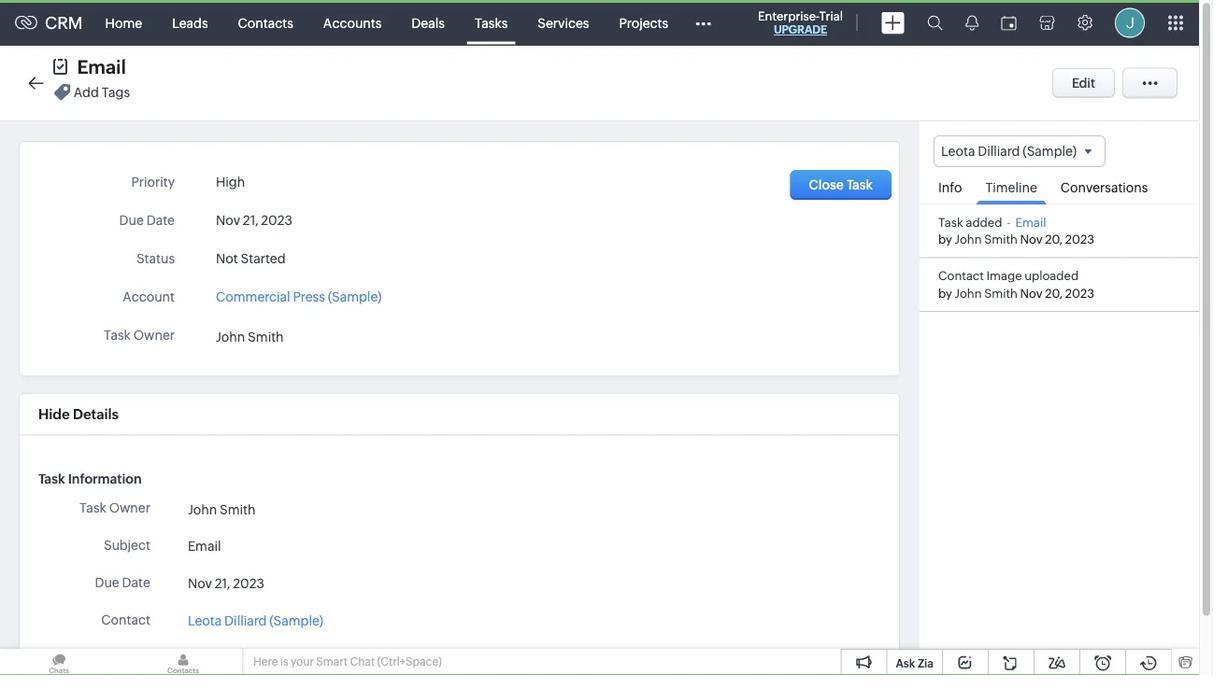 Task type: locate. For each thing, give the bounding box(es) containing it.
information
[[68, 472, 142, 487]]

nov down email link
[[1020, 233, 1043, 247]]

(sample)
[[1023, 144, 1077, 159], [328, 290, 382, 305], [269, 614, 323, 629], [300, 651, 354, 666]]

task owner
[[104, 328, 175, 343], [79, 501, 150, 516]]

0 vertical spatial by
[[939, 233, 953, 247]]

0 vertical spatial leota dilliard (sample)
[[941, 144, 1077, 159]]

add tags
[[74, 84, 130, 99]]

0 vertical spatial account
[[123, 290, 175, 305]]

john inside "contact image uploaded by john smith nov 20, 2023"
[[955, 286, 982, 300]]

leota up info link
[[941, 144, 976, 159]]

enterprise-
[[758, 9, 820, 23]]

1 horizontal spatial 21,
[[243, 213, 258, 228]]

1 vertical spatial john smith
[[188, 502, 256, 517]]

2 horizontal spatial email
[[1016, 216, 1047, 230]]

commercial press (sample) down started
[[216, 290, 382, 305]]

crm link
[[15, 13, 83, 32]]

owner down status at the top of the page
[[133, 328, 175, 343]]

20, inside "contact image uploaded by john smith nov 20, 2023"
[[1045, 286, 1063, 300]]

search element
[[916, 0, 955, 46]]

(sample) for leota dilliard (sample) link
[[269, 614, 323, 629]]

1 vertical spatial 20,
[[1045, 286, 1063, 300]]

leota dilliard (sample) up the timeline link
[[941, 144, 1077, 159]]

1 vertical spatial task owner
[[79, 501, 150, 516]]

commercial down not started
[[216, 290, 290, 305]]

dilliard
[[978, 144, 1020, 159], [224, 614, 267, 629]]

press
[[293, 290, 325, 305], [265, 651, 297, 666]]

(sample) for bottommost commercial press (sample) link
[[300, 651, 354, 666]]

due
[[119, 213, 144, 228], [95, 576, 119, 591]]

due date down priority
[[119, 213, 175, 228]]

leota dilliard (sample)
[[941, 144, 1077, 159], [188, 614, 323, 629]]

date
[[146, 213, 175, 228], [122, 576, 150, 591]]

21,
[[243, 213, 258, 228], [215, 576, 230, 591]]

1 horizontal spatial dilliard
[[978, 144, 1020, 159]]

commercial press (sample) link down started
[[216, 284, 382, 305]]

tasks link
[[460, 0, 523, 45]]

owner
[[133, 328, 175, 343], [109, 501, 150, 516]]

1 horizontal spatial leota
[[941, 144, 976, 159]]

2 by from the top
[[939, 286, 953, 300]]

calendar image
[[1001, 15, 1017, 30]]

0 horizontal spatial contact
[[101, 613, 150, 628]]

commercial press (sample) down leota dilliard (sample) link
[[188, 651, 354, 666]]

smith
[[985, 233, 1018, 247], [985, 286, 1018, 300], [248, 329, 284, 344], [220, 502, 256, 517]]

dilliard up here
[[224, 614, 267, 629]]

commercial press (sample) for top commercial press (sample) link
[[216, 290, 382, 305]]

2 vertical spatial email
[[188, 539, 221, 554]]

nov up not
[[216, 213, 240, 228]]

due down priority
[[119, 213, 144, 228]]

priority
[[131, 175, 175, 190]]

leads
[[172, 15, 208, 30]]

contact inside "contact image uploaded by john smith nov 20, 2023"
[[939, 269, 984, 283]]

nov inside "contact image uploaded by john smith nov 20, 2023"
[[1020, 286, 1043, 300]]

due date down 'subject'
[[95, 576, 150, 591]]

edit
[[1072, 76, 1096, 91]]

2 20, from the top
[[1045, 286, 1063, 300]]

Leota Dilliard (Sample) field
[[934, 136, 1106, 168]]

0 vertical spatial contact
[[939, 269, 984, 283]]

nov down uploaded
[[1020, 286, 1043, 300]]

ask
[[896, 658, 916, 670]]

1 vertical spatial commercial
[[188, 651, 262, 666]]

due down 'subject'
[[95, 576, 119, 591]]

0 vertical spatial 20,
[[1045, 233, 1063, 247]]

john smith
[[216, 329, 284, 344], [188, 502, 256, 517]]

tags
[[102, 84, 130, 99]]

1 vertical spatial contact
[[101, 613, 150, 628]]

0 vertical spatial commercial
[[216, 290, 290, 305]]

0 vertical spatial nov 21, 2023
[[216, 213, 293, 228]]

hide details link
[[38, 407, 119, 423]]

leota up contacts image
[[188, 614, 222, 629]]

0 vertical spatial leota
[[941, 144, 976, 159]]

email up add tags
[[77, 57, 126, 78]]

1 vertical spatial email
[[1016, 216, 1047, 230]]

task
[[847, 178, 873, 193], [939, 216, 964, 230], [104, 328, 131, 343], [38, 472, 65, 487], [79, 501, 106, 516]]

20, down email link
[[1045, 233, 1063, 247]]

john inside task added - email by john smith nov 20, 2023
[[955, 233, 982, 247]]

due date
[[119, 213, 175, 228], [95, 576, 150, 591]]

commercial press (sample) link
[[216, 284, 382, 305], [188, 649, 354, 668]]

0 vertical spatial due
[[119, 213, 144, 228]]

contact left image
[[939, 269, 984, 283]]

1 horizontal spatial leota dilliard (sample)
[[941, 144, 1077, 159]]

1 vertical spatial due
[[95, 576, 119, 591]]

account
[[123, 290, 175, 305], [98, 651, 150, 666]]

leota inside field
[[941, 144, 976, 159]]

commercial down leota dilliard (sample) link
[[188, 651, 262, 666]]

home link
[[90, 0, 157, 45]]

create menu element
[[870, 0, 916, 45]]

chat
[[350, 656, 375, 669]]

accounts link
[[308, 0, 397, 45]]

1 vertical spatial commercial press (sample)
[[188, 651, 354, 666]]

conversations
[[1061, 181, 1149, 196]]

0 vertical spatial owner
[[133, 328, 175, 343]]

commercial
[[216, 290, 290, 305], [188, 651, 262, 666]]

accounts
[[323, 15, 382, 30]]

0 vertical spatial email
[[77, 57, 126, 78]]

nov
[[216, 213, 240, 228], [1020, 233, 1043, 247], [1020, 286, 1043, 300], [188, 576, 212, 591]]

nov 21, 2023 up not started
[[216, 213, 293, 228]]

zia
[[918, 658, 934, 670]]

profile element
[[1104, 0, 1157, 45]]

0 vertical spatial commercial press (sample)
[[216, 290, 382, 305]]

services
[[538, 15, 589, 30]]

(sample) inside field
[[1023, 144, 1077, 159]]

2023
[[261, 213, 293, 228], [1066, 233, 1095, 247], [1066, 286, 1095, 300], [233, 576, 264, 591]]

2023 up uploaded
[[1066, 233, 1095, 247]]

john
[[955, 233, 982, 247], [955, 286, 982, 300], [216, 329, 245, 344], [188, 502, 217, 517]]

by inside task added - email by john smith nov 20, 2023
[[939, 233, 953, 247]]

1 vertical spatial commercial press (sample) link
[[188, 649, 354, 668]]

(ctrl+space)
[[377, 656, 442, 669]]

contact for contact image uploaded by john smith nov 20, 2023
[[939, 269, 984, 283]]

21, up not started
[[243, 213, 258, 228]]

email right -
[[1016, 216, 1047, 230]]

0 horizontal spatial leota dilliard (sample)
[[188, 614, 323, 629]]

1 vertical spatial owner
[[109, 501, 150, 516]]

owner up 'subject'
[[109, 501, 150, 516]]

close task
[[809, 178, 873, 193]]

1 20, from the top
[[1045, 233, 1063, 247]]

2023 down uploaded
[[1066, 286, 1095, 300]]

leota dilliard (sample) up here
[[188, 614, 323, 629]]

nov 21, 2023 up leota dilliard (sample) link
[[188, 576, 264, 591]]

smith inside "contact image uploaded by john smith nov 20, 2023"
[[985, 286, 1018, 300]]

1 horizontal spatial email
[[188, 539, 221, 554]]

1 vertical spatial leota
[[188, 614, 222, 629]]

high
[[216, 175, 245, 190]]

edit button
[[1053, 68, 1115, 98]]

email
[[77, 57, 126, 78], [1016, 216, 1047, 230], [188, 539, 221, 554]]

by
[[939, 233, 953, 247], [939, 286, 953, 300]]

added
[[966, 216, 1003, 230]]

nov 21, 2023
[[216, 213, 293, 228], [188, 576, 264, 591]]

0 vertical spatial commercial press (sample) link
[[216, 284, 382, 305]]

1 vertical spatial 21,
[[215, 576, 230, 591]]

20,
[[1045, 233, 1063, 247], [1045, 286, 1063, 300]]

is
[[280, 656, 289, 669]]

contact
[[939, 269, 984, 283], [101, 613, 150, 628]]

date down 'subject'
[[122, 576, 150, 591]]

leota dilliard (sample) inside field
[[941, 144, 1077, 159]]

task down task information
[[79, 501, 106, 516]]

0 vertical spatial dilliard
[[978, 144, 1020, 159]]

projects link
[[604, 0, 684, 45]]

1 vertical spatial date
[[122, 576, 150, 591]]

1 horizontal spatial contact
[[939, 269, 984, 283]]

task owner down status at the top of the page
[[104, 328, 175, 343]]

dilliard up the timeline link
[[978, 144, 1020, 159]]

0 horizontal spatial leota
[[188, 614, 222, 629]]

email right 'subject'
[[188, 539, 221, 554]]

1 vertical spatial account
[[98, 651, 150, 666]]

20, down uploaded
[[1045, 286, 1063, 300]]

1 by from the top
[[939, 233, 953, 247]]

date up status at the top of the page
[[146, 213, 175, 228]]

21, up leota dilliard (sample) link
[[215, 576, 230, 591]]

0 vertical spatial task owner
[[104, 328, 175, 343]]

info link
[[929, 168, 972, 204]]

task inside task added - email by john smith nov 20, 2023
[[939, 216, 964, 230]]

trial
[[820, 9, 843, 23]]

leota
[[941, 144, 976, 159], [188, 614, 222, 629]]

contacts link
[[223, 0, 308, 45]]

home
[[105, 15, 142, 30]]

task left the added
[[939, 216, 964, 230]]

task owner down 'information'
[[79, 501, 150, 516]]

0 horizontal spatial dilliard
[[224, 614, 267, 629]]

commercial press (sample)
[[216, 290, 382, 305], [188, 651, 354, 666]]

commercial press (sample) link down leota dilliard (sample) link
[[188, 649, 354, 668]]

uploaded
[[1025, 269, 1079, 283]]

deals link
[[397, 0, 460, 45]]

1 vertical spatial by
[[939, 286, 953, 300]]

contact up contacts image
[[101, 613, 150, 628]]

status
[[136, 252, 175, 266]]



Task type: vqa. For each thing, say whether or not it's contained in the screenshot.
"Lucida" within the Lucida Console option
no



Task type: describe. For each thing, give the bounding box(es) containing it.
email inside task added - email by john smith nov 20, 2023
[[1016, 216, 1047, 230]]

0 vertical spatial date
[[146, 213, 175, 228]]

0 vertical spatial 21,
[[243, 213, 258, 228]]

contacts image
[[124, 650, 242, 676]]

Other Modules field
[[684, 8, 724, 38]]

task information
[[38, 472, 142, 487]]

nov up leota dilliard (sample) link
[[188, 576, 212, 591]]

search image
[[927, 15, 943, 31]]

here
[[253, 656, 278, 669]]

1 vertical spatial press
[[265, 651, 297, 666]]

hide
[[38, 407, 70, 423]]

(sample) for top commercial press (sample) link
[[328, 290, 382, 305]]

contacts
[[238, 15, 293, 30]]

not started
[[216, 252, 286, 266]]

contact for contact
[[101, 613, 150, 628]]

chats image
[[0, 650, 118, 676]]

deals
[[412, 15, 445, 30]]

tasks
[[475, 15, 508, 30]]

1 vertical spatial leota dilliard (sample)
[[188, 614, 323, 629]]

close
[[809, 178, 844, 193]]

1 vertical spatial due date
[[95, 576, 150, 591]]

email link
[[1016, 216, 1047, 230]]

commercial for bottommost commercial press (sample) link
[[188, 651, 262, 666]]

here is your smart chat (ctrl+space)
[[253, 656, 442, 669]]

subject
[[104, 538, 150, 553]]

info
[[939, 181, 962, 196]]

0 vertical spatial press
[[293, 290, 325, 305]]

commercial for top commercial press (sample) link
[[216, 290, 290, 305]]

projects
[[619, 15, 669, 30]]

signals image
[[966, 15, 979, 31]]

not
[[216, 252, 238, 266]]

commercial press (sample) for bottommost commercial press (sample) link
[[188, 651, 354, 666]]

task up details
[[104, 328, 131, 343]]

0 horizontal spatial email
[[77, 57, 126, 78]]

0 vertical spatial john smith
[[216, 329, 284, 344]]

ask zia
[[896, 658, 934, 670]]

timeline link
[[976, 168, 1047, 205]]

details
[[73, 407, 119, 423]]

20, inside task added - email by john smith nov 20, 2023
[[1045, 233, 1063, 247]]

account for top commercial press (sample) link
[[123, 290, 175, 305]]

leota dilliard (sample) link
[[188, 611, 323, 631]]

profile image
[[1115, 8, 1145, 38]]

enterprise-trial upgrade
[[758, 9, 843, 36]]

crm
[[45, 13, 83, 32]]

upgrade
[[774, 23, 828, 36]]

leads link
[[157, 0, 223, 45]]

add
[[74, 84, 99, 99]]

2023 inside "contact image uploaded by john smith nov 20, 2023"
[[1066, 286, 1095, 300]]

2023 up leota dilliard (sample) link
[[233, 576, 264, 591]]

smith inside task added - email by john smith nov 20, 2023
[[985, 233, 1018, 247]]

signals element
[[955, 0, 990, 46]]

1 vertical spatial dilliard
[[224, 614, 267, 629]]

your
[[291, 656, 314, 669]]

account for bottommost commercial press (sample) link
[[98, 651, 150, 666]]

by inside "contact image uploaded by john smith nov 20, 2023"
[[939, 286, 953, 300]]

dilliard inside field
[[978, 144, 1020, 159]]

contact image uploaded by john smith nov 20, 2023
[[939, 269, 1095, 300]]

2023 up started
[[261, 213, 293, 228]]

2023 inside task added - email by john smith nov 20, 2023
[[1066, 233, 1095, 247]]

services link
[[523, 0, 604, 45]]

-
[[1007, 216, 1011, 230]]

0 vertical spatial due date
[[119, 213, 175, 228]]

timeline
[[986, 181, 1038, 196]]

create menu image
[[882, 12, 905, 34]]

task added - email by john smith nov 20, 2023
[[939, 216, 1095, 247]]

hide details
[[38, 407, 119, 423]]

started
[[241, 252, 286, 266]]

conversations link
[[1052, 168, 1158, 204]]

0 horizontal spatial 21,
[[215, 576, 230, 591]]

smart
[[316, 656, 348, 669]]

task right close in the top of the page
[[847, 178, 873, 193]]

task left 'information'
[[38, 472, 65, 487]]

nov inside task added - email by john smith nov 20, 2023
[[1020, 233, 1043, 247]]

close task link
[[791, 170, 892, 200]]

image
[[987, 269, 1022, 283]]

1 vertical spatial nov 21, 2023
[[188, 576, 264, 591]]



